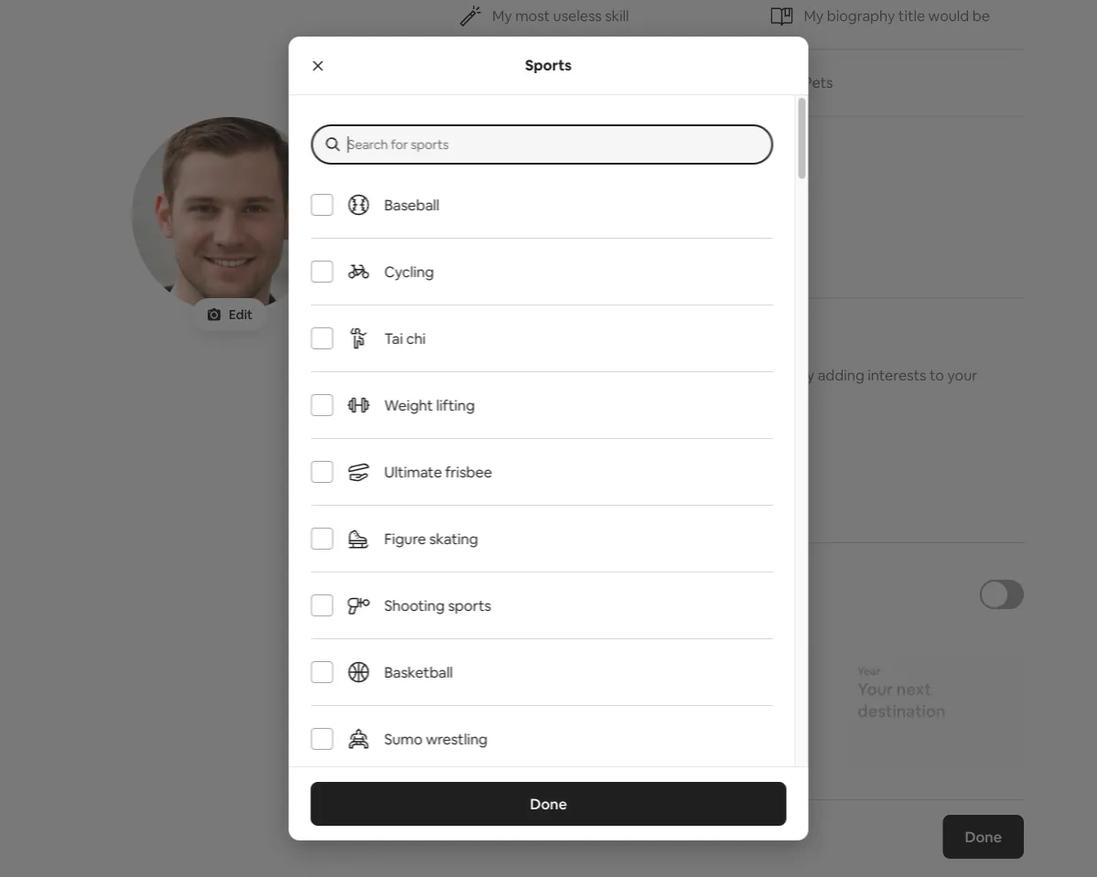Task type: vqa. For each thing, say whether or not it's contained in the screenshot.
244
no



Task type: describe. For each thing, give the bounding box(es) containing it.
my most useless skill button
[[459, 0, 712, 50]]

hosts
[[756, 366, 795, 385]]

shooting sports
[[384, 596, 491, 615]]

Search for sports text field
[[347, 135, 755, 154]]

most
[[515, 6, 550, 25]]

show
[[459, 608, 492, 624]]

tai
[[384, 329, 403, 348]]

frisbee
[[445, 463, 492, 481]]

your up wrestling
[[474, 679, 509, 701]]

sumo wrestling
[[384, 730, 487, 749]]

ultimate
[[384, 463, 442, 481]]

3 destination from the left
[[858, 701, 946, 723]]

guests
[[679, 366, 724, 385]]

your inside the year your next destination
[[858, 679, 893, 701]]

other
[[639, 366, 676, 385]]

sports inside dialog
[[448, 596, 491, 615]]

2 destination from the left
[[666, 701, 754, 723]]

1 destination from the left
[[474, 701, 562, 723]]

much
[[571, 73, 609, 92]]

and inside button
[[543, 489, 566, 505]]

to
[[930, 366, 944, 385]]

cycling
[[384, 262, 434, 281]]

wrestling
[[425, 730, 487, 749]]

title
[[899, 6, 925, 25]]

2 next from the left
[[705, 679, 740, 701]]

my biography title would be
[[804, 6, 990, 25]]

pets
[[804, 73, 833, 92]]

sports dialog
[[289, 37, 809, 878]]

be
[[973, 6, 990, 25]]

baseball
[[384, 195, 439, 214]]

about you
[[459, 151, 579, 182]]

too
[[544, 73, 568, 92]]

your
[[948, 366, 978, 385]]

i spend too much time button
[[459, 50, 712, 117]]

add interests and sports
[[459, 489, 608, 505]]

sports
[[525, 56, 572, 75]]

add interests and sports button
[[459, 488, 608, 506]]

year your next destination
[[858, 664, 946, 723]]

basketball
[[384, 663, 453, 682]]

figure skating
[[384, 529, 478, 548]]

adding
[[818, 366, 865, 385]]

destinations
[[517, 608, 589, 624]]

the
[[494, 608, 514, 624]]

by
[[798, 366, 815, 385]]

shooting
[[384, 596, 444, 615]]

interests inside find common ground with other guests and hosts by adding interests to your profile.
[[868, 366, 927, 385]]

ultimate frisbee
[[384, 463, 492, 481]]

common
[[491, 366, 551, 385]]

find
[[459, 366, 488, 385]]

my for my most useless skill
[[492, 6, 512, 25]]

profile.
[[459, 384, 506, 403]]

ground
[[555, 366, 603, 385]]



Task type: locate. For each thing, give the bounding box(es) containing it.
1 next from the left
[[513, 679, 548, 701]]

0 horizontal spatial done
[[530, 795, 567, 814]]

0 vertical spatial and
[[727, 366, 753, 385]]

1 horizontal spatial and
[[727, 366, 753, 385]]

1 vertical spatial interests
[[488, 489, 541, 505]]

0 horizontal spatial your next destination
[[474, 679, 562, 723]]

sumo
[[384, 730, 422, 749]]

1 vertical spatial sports
[[448, 596, 491, 615]]

to.
[[666, 608, 682, 624]]

next
[[513, 679, 548, 701], [705, 679, 740, 701], [897, 679, 932, 701]]

your
[[459, 579, 503, 605], [474, 679, 509, 701], [666, 679, 701, 701], [858, 679, 893, 701]]

interests inside button
[[488, 489, 541, 505]]

my left 'most'
[[492, 6, 512, 25]]

3 next from the left
[[897, 679, 932, 701]]

2 horizontal spatial next
[[897, 679, 932, 701]]

year
[[858, 664, 881, 679]]

skating
[[429, 529, 478, 548]]

1 vertical spatial and
[[543, 489, 566, 505]]

1 horizontal spatial my
[[804, 6, 824, 25]]

skill
[[605, 6, 629, 25]]

figure
[[384, 529, 426, 548]]

done button inside sports dialog
[[311, 782, 787, 826]]

0 horizontal spatial sports
[[448, 596, 491, 615]]

i spend too much time
[[492, 73, 643, 92]]

with
[[607, 366, 636, 385]]

0 vertical spatial sports
[[569, 489, 608, 505]]

and inside find common ground with other guests and hosts by adding interests to your profile.
[[727, 366, 753, 385]]

you
[[537, 151, 579, 182]]

your up the show
[[459, 579, 503, 605]]

weight
[[384, 396, 433, 415]]

1 horizontal spatial destination
[[666, 701, 754, 723]]

spend
[[499, 73, 541, 92]]

and left hosts
[[727, 366, 753, 385]]

edit
[[229, 307, 253, 323]]

tai chi
[[384, 329, 425, 348]]

done inside sports dialog
[[530, 795, 567, 814]]

next inside the year your next destination
[[897, 679, 932, 701]]

2 your next destination from the left
[[666, 679, 754, 723]]

your down the year
[[858, 679, 893, 701]]

biography
[[827, 6, 895, 25]]

done
[[530, 795, 567, 814], [965, 828, 1002, 847]]

0 horizontal spatial done button
[[311, 782, 787, 826]]

about
[[459, 151, 532, 182]]

1 horizontal spatial next
[[705, 679, 740, 701]]

1 horizontal spatial done
[[965, 828, 1002, 847]]

0 vertical spatial interests
[[868, 366, 927, 385]]

your inside your past trips show the destinations i've traveled to.
[[459, 579, 503, 605]]

0 vertical spatial done
[[530, 795, 567, 814]]

trips
[[553, 579, 597, 605]]

2 my from the left
[[804, 6, 824, 25]]

interests
[[868, 366, 927, 385], [488, 489, 541, 505]]

i
[[492, 73, 496, 92]]

would
[[929, 6, 969, 25]]

1 vertical spatial done
[[965, 828, 1002, 847]]

sports
[[569, 489, 608, 505], [448, 596, 491, 615]]

my
[[492, 6, 512, 25], [804, 6, 824, 25]]

sports inside button
[[569, 489, 608, 505]]

0 horizontal spatial my
[[492, 6, 512, 25]]

traveled
[[615, 608, 664, 624]]

destination
[[474, 701, 562, 723], [666, 701, 754, 723], [858, 701, 946, 723]]

your past trips show the destinations i've traveled to.
[[459, 579, 682, 624]]

1 your next destination from the left
[[474, 679, 562, 723]]

time
[[612, 73, 643, 92]]

pets button
[[771, 50, 1024, 117]]

edit button
[[192, 298, 267, 331]]

your down to.
[[666, 679, 701, 701]]

1 horizontal spatial your next destination
[[666, 679, 754, 723]]

1 horizontal spatial done button
[[943, 815, 1024, 859]]

2 horizontal spatial destination
[[858, 701, 946, 723]]

interests left to
[[868, 366, 927, 385]]

your next destination
[[474, 679, 562, 723], [666, 679, 754, 723]]

find common ground with other guests and hosts by adding interests to your profile.
[[459, 366, 978, 403]]

lifting
[[436, 396, 475, 415]]

interests right add on the left of page
[[488, 489, 541, 505]]

chi
[[406, 329, 425, 348]]

0 horizontal spatial and
[[543, 489, 566, 505]]

my most useless skill
[[492, 6, 629, 25]]

1 horizontal spatial sports
[[569, 489, 608, 505]]

my biography title would be button
[[771, 0, 1024, 50]]

0 horizontal spatial destination
[[474, 701, 562, 723]]

i've
[[592, 608, 612, 624]]

my for my biography title would be
[[804, 6, 824, 25]]

useless
[[553, 6, 602, 25]]

and right add on the left of page
[[543, 489, 566, 505]]

past
[[507, 579, 549, 605]]

add
[[459, 489, 485, 505]]

done button
[[311, 782, 787, 826], [943, 815, 1024, 859]]

weight lifting
[[384, 396, 475, 415]]

1 my from the left
[[492, 6, 512, 25]]

1 horizontal spatial interests
[[868, 366, 927, 385]]

and
[[727, 366, 753, 385], [543, 489, 566, 505]]

0 horizontal spatial interests
[[488, 489, 541, 505]]

0 horizontal spatial next
[[513, 679, 548, 701]]

my left biography
[[804, 6, 824, 25]]



